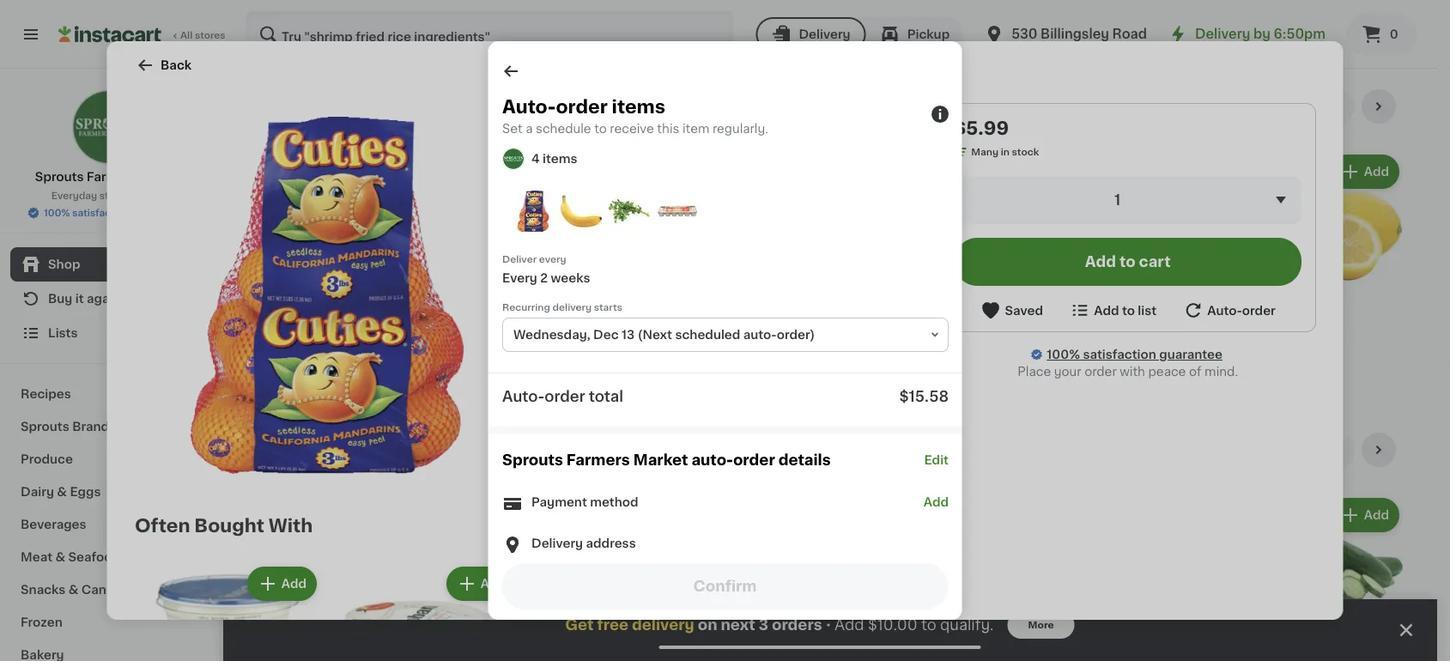 Task type: locate. For each thing, give the bounding box(es) containing it.
2 horizontal spatial 1
[[920, 352, 924, 361]]

auto- up the a
[[502, 97, 556, 116]]

& for dairy
[[57, 486, 67, 498]]

sprouts for sprouts farmers market auto-order details
[[502, 453, 563, 468]]

1 horizontal spatial 99
[[944, 313, 957, 322]]

organic inside organic raspberries 6 oz container
[[1086, 335, 1134, 347]]

2 item carousel region from the top
[[258, 433, 1403, 661]]

1 horizontal spatial bag
[[775, 352, 793, 361]]

0 horizontal spatial market
[[140, 171, 184, 183]]

2 each (est.) from the left
[[467, 311, 541, 325]]

6 up pint
[[930, 312, 942, 330]]

order inside "button"
[[1242, 304, 1276, 317]]

sprouts farmers market logo image inside auto-order more items dialog
[[502, 148, 524, 170]]

1 vertical spatial market
[[633, 453, 688, 468]]

add
[[371, 166, 396, 178], [1033, 166, 1058, 178], [1199, 166, 1224, 178], [1365, 166, 1390, 178], [1085, 255, 1116, 269], [1094, 304, 1119, 317], [924, 496, 949, 508], [536, 509, 561, 521], [1365, 509, 1390, 521], [281, 578, 306, 590], [480, 578, 505, 590], [680, 578, 705, 590], [835, 618, 865, 633]]

$ inside the $ 0 25
[[427, 313, 433, 322]]

0 horizontal spatial delivery
[[552, 303, 591, 312]]

farmers up payment method
[[566, 453, 630, 468]]

produce
[[21, 454, 73, 466]]

•
[[826, 618, 831, 632]]

sprouts farmers market
[[35, 171, 184, 183]]

3 right next
[[759, 618, 769, 633]]

treatment tracker modal dialog
[[223, 600, 1438, 661]]

snacks & candy link
[[10, 574, 209, 606]]

0 vertical spatial road
[[1113, 28, 1147, 40]]

0 horizontal spatial banana
[[309, 335, 354, 347]]

to inside add to cart 'button'
[[1120, 255, 1136, 269]]

each (est.) for organic banana
[[301, 311, 375, 325]]

with
[[268, 517, 312, 535]]

0 vertical spatial &
[[57, 486, 67, 498]]

0 for $ 0 25
[[433, 312, 446, 330]]

0 horizontal spatial guarantee
[[132, 208, 182, 218]]

non-gmo down get free delivery on next 3 orders • add $10.00 to qualify.
[[756, 637, 806, 646]]

organic non-gmo up add to list
[[1088, 293, 1184, 303]]

organic cilantro image
[[609, 191, 650, 232]]

4 $ from the left
[[592, 313, 599, 322]]

1 vertical spatial sprouts
[[21, 421, 69, 433]]

farmers for sprouts farmers market
[[87, 171, 137, 183]]

delivery for delivery by 6:50pm
[[1196, 28, 1251, 40]]

1 horizontal spatial 100% satisfaction guarantee
[[1047, 349, 1223, 361]]

0 horizontal spatial billingsley
[[552, 554, 601, 564]]

stock
[[1012, 147, 1039, 157], [812, 369, 840, 378], [647, 369, 674, 378], [315, 383, 343, 392], [481, 383, 508, 392]]

1 vertical spatial delivery
[[632, 618, 695, 633]]

each inside organic banana $0.79 / lb about 0.41 lb each
[[322, 365, 345, 375]]

mandarins inside ingredients ingredients: mandarins read more
[[617, 178, 680, 190]]

1 vertical spatial 6
[[1086, 352, 1092, 361]]

1 inside medium hass avocado 1 ct
[[589, 352, 593, 361]]

to inside the add to list button
[[1122, 304, 1135, 317]]

None search field
[[246, 10, 734, 58]]

about down $0.79
[[258, 365, 286, 375]]

fresh left fruit at the left top of the page
[[258, 97, 311, 116]]

100% satisfaction guarantee
[[44, 208, 182, 218], [1047, 349, 1223, 361]]

2 container from the left
[[1108, 352, 1155, 361]]

1 horizontal spatial about
[[423, 365, 452, 375]]

fresh up with
[[258, 441, 311, 459]]

$ 6 99
[[924, 312, 957, 330]]

$ inside $ 6 99
[[924, 313, 930, 322]]

1 left pint
[[920, 352, 924, 361]]

3 inside treatment tracker modal dialog
[[759, 618, 769, 633]]

0 button
[[1347, 14, 1417, 55]]

delivery down weeks
[[552, 303, 591, 312]]

farmers inside auto-order more items dialog
[[566, 453, 630, 468]]

back button
[[134, 55, 191, 76]]

& for meat
[[55, 551, 65, 563]]

1 horizontal spatial container
[[1108, 352, 1155, 361]]

order left 75
[[1242, 304, 1276, 317]]

each (est.) for banana
[[467, 311, 541, 325]]

4 items
[[531, 153, 577, 165]]

1 vertical spatial bag
[[775, 352, 793, 361]]

market inside auto-order more items dialog
[[633, 453, 688, 468]]

auto-
[[502, 97, 556, 116], [1207, 304, 1242, 317], [502, 390, 544, 404]]

100% satisfaction guarantee down store
[[44, 208, 182, 218]]

farmers inside "link"
[[87, 171, 137, 183]]

fruit
[[315, 97, 360, 116]]

mandarins up schedule
[[542, 104, 643, 122]]

0 horizontal spatial 1
[[589, 352, 593, 361]]

1 inside organic blueberries 1 pint container
[[920, 352, 924, 361]]

many down $ 5 99
[[772, 369, 799, 378]]

cart
[[1139, 255, 1171, 269]]

payment
[[531, 496, 587, 508]]

2 $ from the left
[[758, 313, 764, 322]]

0 vertical spatial delivery
[[552, 303, 591, 312]]

market inside "link"
[[140, 171, 184, 183]]

2 banana from the left
[[423, 335, 468, 347]]

1 vertical spatial guarantee
[[1159, 349, 1223, 361]]

many
[[971, 147, 998, 157], [772, 369, 799, 378], [606, 369, 633, 378], [275, 383, 302, 392], [440, 383, 468, 392]]

bag up ingredients
[[567, 130, 591, 142]]

organic up oz
[[1086, 335, 1134, 347]]

often bought with
[[134, 517, 312, 535]]

0 vertical spatial guarantee
[[132, 208, 182, 218]]

(est.) for organic banana
[[339, 311, 375, 325]]

get free delivery on next 3 orders • add $10.00 to qualify.
[[565, 618, 994, 633]]

1 horizontal spatial 530
[[1012, 28, 1038, 40]]

$ inside $ 0 32
[[261, 313, 267, 322]]

about inside banana $0.59 / lb about 0.43 lb each
[[423, 365, 452, 375]]

items up the receive
[[612, 97, 665, 116]]

about
[[258, 365, 286, 375], [423, 365, 452, 375]]

2 fresh from the top
[[258, 441, 311, 459]]

each (est.) up organic banana $0.79 / lb about 0.41 lb each
[[301, 311, 375, 325]]

99 inside $ 6 99
[[944, 313, 957, 322]]

items right 4
[[542, 153, 577, 165]]

satisfaction
[[72, 208, 130, 218], [1083, 349, 1156, 361]]

container right pint
[[948, 352, 995, 361]]

6 left oz
[[1086, 352, 1092, 361]]

auto-order button
[[1183, 300, 1276, 321]]

sprouts farmers market logo image
[[72, 89, 147, 165], [502, 148, 524, 170]]

$3.88 original price: $4.49 element
[[1086, 310, 1238, 332]]

0 vertical spatial fresh
[[258, 97, 311, 116]]

1 horizontal spatial billingsley
[[1041, 28, 1110, 40]]

99 inside $ 5 99
[[778, 313, 791, 322]]

mandarins inside "main content"
[[755, 335, 818, 347]]

$15.58
[[899, 390, 949, 404]]

item carousel region
[[258, 89, 1403, 419], [258, 433, 1403, 661]]

1 horizontal spatial delivery
[[799, 28, 851, 40]]

1 horizontal spatial mandarins bag 3 lb bag
[[755, 335, 845, 361]]

$ 3 88
[[1089, 312, 1122, 330]]

$ for $ 0 32
[[261, 313, 267, 322]]

1 vertical spatial fresh
[[258, 441, 311, 459]]

0 vertical spatial bag
[[647, 104, 685, 122]]

many in stock down medium hass avocado 1 ct
[[606, 369, 674, 378]]

organic banana image
[[560, 191, 602, 232]]

main content containing fresh fruit
[[223, 69, 1438, 661]]

banana down $0.32 each (estimated) element
[[309, 335, 354, 347]]

by
[[1254, 28, 1271, 40]]

1 horizontal spatial 6
[[1086, 352, 1092, 361]]

order for auto-order items set a schedule to receive this item regularly.
[[556, 97, 607, 116]]

2 horizontal spatial organic non-gmo
[[1088, 293, 1184, 303]]

$0.25 each (estimated) element
[[423, 310, 575, 332]]

of
[[1189, 366, 1202, 378]]

1 each (est.) from the left
[[301, 311, 375, 325]]

item carousel region containing fresh vegetables
[[258, 433, 1403, 661]]

each (est.) inside $0.25 each (estimated) element
[[467, 311, 541, 325]]

1 vertical spatial 100%
[[1047, 349, 1080, 361]]

auto- left "$ 0 75"
[[1207, 304, 1242, 317]]

all stores
[[180, 30, 226, 40]]

items inside auto-order items set a schedule to receive this item regularly.
[[612, 97, 665, 116]]

$1.03 each (estimated) element
[[920, 654, 1072, 661]]

0 horizontal spatial /
[[287, 352, 291, 361]]

1 vertical spatial auto-
[[1207, 304, 1242, 317]]

market left auto-
[[633, 453, 688, 468]]

read
[[542, 195, 574, 207]]

1 vertical spatial &
[[55, 551, 65, 563]]

1 horizontal spatial delivery
[[632, 618, 695, 633]]

3 right the a
[[542, 130, 550, 142]]

everyday
[[51, 191, 97, 201]]

gmo inside 'button'
[[781, 637, 806, 646]]

sprouts cage free large brown grade a eggs image
[[657, 191, 698, 232]]

payment method
[[531, 496, 638, 508]]

(est.) up organic banana $0.79 / lb about 0.41 lb each
[[339, 311, 375, 325]]

3
[[542, 130, 550, 142], [1096, 312, 1108, 330], [755, 352, 761, 361], [759, 618, 769, 633]]

produce link
[[10, 443, 209, 476]]

2 vertical spatial auto-
[[502, 390, 544, 404]]

0 vertical spatial market
[[140, 171, 184, 183]]

0 horizontal spatial 100% satisfaction guarantee
[[44, 208, 182, 218]]

mandarins down $ 5 99
[[755, 335, 818, 347]]

1 horizontal spatial (est.)
[[504, 311, 541, 325]]

100% satisfaction guarantee up with
[[1047, 349, 1223, 361]]

1 horizontal spatial market
[[633, 453, 688, 468]]

0 horizontal spatial farmers
[[87, 171, 137, 183]]

snacks
[[21, 584, 66, 596]]

to inside treatment tracker modal dialog
[[922, 618, 937, 633]]

& right meat
[[55, 551, 65, 563]]

pint
[[927, 352, 946, 361]]

sprouts inside auto-order more items dialog
[[502, 453, 563, 468]]

delivery inside delivery address 530 billingsley road
[[531, 538, 583, 550]]

0 vertical spatial bag
[[567, 130, 591, 142]]

add inside auto-order more items dialog
[[924, 496, 949, 508]]

1 vertical spatial billingsley
[[552, 554, 601, 564]]

sprouts farmers market logo image inside sprouts farmers market "link"
[[72, 89, 147, 165]]

1 left 00
[[599, 312, 607, 330]]

1 left ct
[[589, 352, 593, 361]]

100% satisfaction guarantee link
[[1047, 346, 1223, 363]]

mandarins bag 3 lb bag inside item carousel region
[[755, 335, 845, 361]]

order down oz
[[1085, 366, 1117, 378]]

$0.79
[[258, 352, 284, 361]]

product group containing 3
[[1086, 151, 1238, 363]]

each inside banana $0.59 / lb about 0.43 lb each
[[489, 365, 513, 375]]

1 horizontal spatial sprouts farmers market logo image
[[502, 148, 524, 170]]

many in stock
[[971, 147, 1039, 157], [772, 369, 840, 378], [606, 369, 674, 378], [275, 383, 343, 392], [440, 383, 508, 392]]

0 vertical spatial billingsley
[[1041, 28, 1110, 40]]

(40+)
[[1255, 100, 1288, 113]]

1 99 from the left
[[778, 313, 791, 322]]

non- up the list
[[1134, 293, 1158, 303]]

to left the list
[[1122, 304, 1135, 317]]

non- down get free delivery on next 3 orders • add $10.00 to qualify.
[[756, 637, 781, 646]]

each
[[301, 311, 335, 325], [467, 311, 501, 325], [322, 365, 345, 375], [489, 365, 513, 375]]

ct
[[595, 352, 605, 361]]

auto-order items set a schedule to receive this item regularly.
[[502, 97, 768, 135]]

banana up "$0.59"
[[423, 335, 468, 347]]

0 vertical spatial 100% satisfaction guarantee
[[44, 208, 182, 218]]

gmo down orders
[[781, 637, 806, 646]]

0 horizontal spatial 99
[[778, 313, 791, 322]]

view all (40+)
[[1205, 100, 1288, 113]]

0 horizontal spatial satisfaction
[[72, 208, 130, 218]]

schedule
[[536, 123, 591, 135]]

1 banana from the left
[[309, 335, 354, 347]]

1 container from the left
[[948, 352, 995, 361]]

to left cart
[[1120, 255, 1136, 269]]

lists link
[[10, 316, 209, 350]]

$ inside $ 5 99
[[758, 313, 764, 322]]

$ inside $ 3 88
[[1089, 313, 1096, 322]]

sprouts for sprouts farmers market
[[35, 171, 84, 183]]

order
[[556, 97, 607, 116], [1242, 304, 1276, 317], [1085, 366, 1117, 378], [544, 390, 585, 404], [733, 453, 775, 468]]

1 horizontal spatial 1
[[599, 312, 607, 330]]

0 horizontal spatial (est.)
[[339, 311, 375, 325]]

container inside organic blueberries 1 pint container
[[948, 352, 995, 361]]

about down "$0.59"
[[423, 365, 452, 375]]

sprouts up everyday
[[35, 171, 84, 183]]

add inside add to cart 'button'
[[1085, 255, 1116, 269]]

1 horizontal spatial 100%
[[1047, 349, 1080, 361]]

get
[[565, 618, 594, 633]]

(est.) inside $0.32 each (estimated) element
[[339, 311, 375, 325]]

1 horizontal spatial each (est.)
[[467, 311, 541, 325]]

mandarins bag 3 lb bag down $ 5 99
[[755, 335, 845, 361]]

sprouts inside "link"
[[35, 171, 84, 183]]

to right $10.00
[[922, 618, 937, 633]]

meat
[[21, 551, 52, 563]]

1 vertical spatial 530
[[531, 554, 550, 564]]

sprouts farmers market logo image for 4
[[502, 148, 524, 170]]

in
[[1001, 147, 1010, 157], [801, 369, 810, 378], [636, 369, 644, 378], [304, 383, 313, 392], [470, 383, 479, 392]]

market for sprouts farmers market auto-order details
[[633, 453, 688, 468]]

0 horizontal spatial delivery
[[531, 538, 583, 550]]

organic non-gmo up 32
[[259, 293, 355, 303]]

0 horizontal spatial 530
[[531, 554, 550, 564]]

1 vertical spatial mandarins bag 3 lb bag
[[755, 335, 845, 361]]

organic inside organic blueberries 1 pint container
[[920, 335, 968, 347]]

0 horizontal spatial non-gmo
[[756, 637, 806, 646]]

organic up $0.79
[[258, 335, 306, 347]]

medium hass avocado 1 ct
[[589, 335, 727, 361]]

organic non-gmo down free
[[591, 637, 687, 646]]

1 horizontal spatial guarantee
[[1159, 349, 1223, 361]]

product group
[[258, 151, 410, 398], [423, 151, 575, 398], [920, 151, 1072, 363], [1086, 151, 1238, 363], [1252, 151, 1403, 370], [423, 495, 575, 661], [1252, 495, 1403, 661], [134, 563, 320, 661], [334, 563, 519, 661], [533, 563, 718, 661], [732, 563, 918, 661]]

1 vertical spatial satisfaction
[[1083, 349, 1156, 361]]

2 99 from the left
[[944, 313, 957, 322]]

0 vertical spatial 100%
[[44, 208, 70, 218]]

1 horizontal spatial farmers
[[566, 453, 630, 468]]

auto- down banana $0.59 / lb about 0.43 lb each
[[502, 390, 544, 404]]

2 vertical spatial sprouts
[[502, 453, 563, 468]]

0 horizontal spatial bag
[[567, 130, 591, 142]]

& left eggs at the left bottom of the page
[[57, 486, 67, 498]]

1 horizontal spatial road
[[1113, 28, 1147, 40]]

0 horizontal spatial road
[[603, 554, 628, 564]]

0 horizontal spatial mandarins bag 3 lb bag
[[542, 104, 685, 142]]

order up schedule
[[556, 97, 607, 116]]

many down "0.41"
[[275, 383, 302, 392]]

dairy
[[21, 486, 54, 498]]

1 horizontal spatial banana
[[423, 335, 468, 347]]

1 vertical spatial items
[[542, 153, 577, 165]]

$10.00
[[868, 618, 918, 633]]

satisfaction inside button
[[72, 208, 130, 218]]

6 $ from the left
[[1089, 313, 1096, 322]]

delivery inside 'button'
[[799, 28, 851, 40]]

blueberries
[[971, 335, 1040, 347]]

1 vertical spatial item carousel region
[[258, 433, 1403, 661]]

1 horizontal spatial organic non-gmo
[[591, 637, 687, 646]]

$ inside $ 1 00
[[592, 313, 599, 322]]

each (est.) inside $0.32 each (estimated) element
[[301, 311, 375, 325]]

/ inside banana $0.59 / lb about 0.43 lb each
[[454, 352, 458, 361]]

/
[[287, 352, 291, 361], [454, 352, 458, 361]]

non- up organic blueberries 1 pint container
[[968, 293, 992, 303]]

main content
[[223, 69, 1438, 661]]

1 vertical spatial bag
[[821, 335, 845, 347]]

a
[[525, 123, 533, 135]]

add to list
[[1094, 304, 1157, 317]]

market up prices
[[140, 171, 184, 183]]

1 about from the left
[[258, 365, 286, 375]]

1 horizontal spatial non-gmo
[[968, 293, 1018, 303]]

/ up "0.41"
[[287, 352, 291, 361]]

gmo up $0.32 each (estimated) element
[[330, 293, 355, 303]]

to
[[594, 123, 607, 135], [1120, 255, 1136, 269], [1122, 304, 1135, 317], [922, 618, 937, 633]]

auto-order
[[1207, 304, 1276, 317]]

530 inside delivery address 530 billingsley road
[[531, 554, 550, 564]]

0 horizontal spatial 100%
[[44, 208, 70, 218]]

1 / from the left
[[287, 352, 291, 361]]

88
[[1109, 313, 1122, 322]]

to left the receive
[[594, 123, 607, 135]]

lb right "0.41"
[[310, 365, 319, 375]]

regularly.
[[712, 123, 768, 135]]

satisfaction up place your order with peace of mind.
[[1083, 349, 1156, 361]]

ingredients ingredients: mandarins read more
[[542, 161, 680, 207]]

each (est.) down the every
[[467, 311, 541, 325]]

(est.) down the every
[[504, 311, 541, 325]]

0 vertical spatial auto-
[[502, 97, 556, 116]]

1 fresh from the top
[[258, 97, 311, 116]]

& left candy
[[68, 584, 78, 596]]

$3.50 original price: $3.99 element
[[755, 654, 907, 661]]

sprouts farmers market logo image left 4
[[502, 148, 524, 170]]

1 vertical spatial mandarins
[[617, 178, 680, 190]]

$ for $ 0 75
[[1255, 313, 1261, 322]]

buy
[[48, 293, 72, 305]]

0 vertical spatial item carousel region
[[258, 89, 1403, 419]]

receive
[[610, 123, 654, 135]]

peace
[[1148, 366, 1186, 378]]

sprouts down recipes
[[21, 421, 69, 433]]

many down 0.43 on the left bottom of page
[[440, 383, 468, 392]]

ingredients
[[542, 161, 613, 173]]

0 horizontal spatial bag
[[647, 104, 685, 122]]

1 item carousel region from the top
[[258, 89, 1403, 419]]

guarantee inside button
[[132, 208, 182, 218]]

add inside treatment tracker modal dialog
[[835, 618, 865, 633]]

container up with
[[1108, 352, 1155, 361]]

with
[[1120, 366, 1145, 378]]

bag down $ 5 99
[[775, 352, 793, 361]]

0 horizontal spatial sprouts farmers market logo image
[[72, 89, 147, 165]]

mandarins bag 3 lb bag up ingredients
[[542, 104, 685, 142]]

2 / from the left
[[454, 352, 458, 361]]

2 about from the left
[[423, 365, 452, 375]]

0 horizontal spatial container
[[948, 352, 995, 361]]

1 (est.) from the left
[[339, 311, 375, 325]]

$ 0 32
[[261, 312, 294, 330]]

often
[[134, 517, 190, 535]]

3 $ from the left
[[427, 313, 433, 322]]

order left 'total'
[[544, 390, 585, 404]]

avocado
[[675, 335, 727, 347]]

container inside organic raspberries 6 oz container
[[1108, 352, 1155, 361]]

0 horizontal spatial each (est.)
[[301, 311, 375, 325]]

lb up 0.43 on the left bottom of page
[[460, 352, 469, 361]]

1 horizontal spatial satisfaction
[[1083, 349, 1156, 361]]

1 vertical spatial non-gmo
[[756, 637, 806, 646]]

auto- inside auto-order items set a schedule to receive this item regularly.
[[502, 97, 556, 116]]

2 vertical spatial mandarins
[[755, 335, 818, 347]]

non- up $0.99 element
[[637, 637, 661, 646]]

item carousel region containing fresh fruit
[[258, 89, 1403, 419]]

satisfaction down everyday store prices
[[72, 208, 130, 218]]

0 horizontal spatial about
[[258, 365, 286, 375]]

billingsley inside 530 billingsley road popup button
[[1041, 28, 1110, 40]]

guarantee down prices
[[132, 208, 182, 218]]

each right 0.43 on the left bottom of page
[[489, 365, 513, 375]]

$ inside "$ 0 75"
[[1255, 313, 1261, 322]]

1 horizontal spatial items
[[612, 97, 665, 116]]

oz
[[1095, 352, 1106, 361]]

delivery
[[552, 303, 591, 312], [632, 618, 695, 633]]

0 vertical spatial farmers
[[87, 171, 137, 183]]

guarantee
[[132, 208, 182, 218], [1159, 349, 1223, 361]]

0 vertical spatial mandarins bag 3 lb bag
[[542, 104, 685, 142]]

2 (est.) from the left
[[504, 311, 541, 325]]

sprouts farmers market logo image for sprouts
[[72, 89, 147, 165]]

(est.) inside $0.25 each (estimated) element
[[504, 311, 541, 325]]

7 $ from the left
[[1255, 313, 1261, 322]]

farmers up store
[[87, 171, 137, 183]]

order inside auto-order items set a schedule to receive this item regularly.
[[556, 97, 607, 116]]

mandarins up organic cilantro image
[[617, 178, 680, 190]]

mandarins
[[542, 104, 643, 122], [617, 178, 680, 190], [755, 335, 818, 347]]

orders
[[772, 618, 823, 633]]

snacks & candy
[[21, 584, 122, 596]]

organic up pint
[[920, 335, 968, 347]]

frozen link
[[10, 606, 209, 639]]

delivery up $0.99 element
[[632, 618, 695, 633]]

non-gmo up saved
[[968, 293, 1018, 303]]

1 $ from the left
[[261, 313, 267, 322]]

0 vertical spatial 530
[[1012, 28, 1038, 40]]

0 vertical spatial sprouts
[[35, 171, 84, 183]]

2 horizontal spatial delivery
[[1196, 28, 1251, 40]]

5 $ from the left
[[924, 313, 930, 322]]

2 vertical spatial &
[[68, 584, 78, 596]]

100% down everyday
[[44, 208, 70, 218]]

0 vertical spatial items
[[612, 97, 665, 116]]

gmo up $0.99 element
[[661, 637, 687, 646]]



Task type: describe. For each thing, give the bounding box(es) containing it.
100% satisfaction guarantee inside button
[[44, 208, 182, 218]]

lb right 0.43 on the left bottom of page
[[478, 365, 487, 375]]

auto- for items
[[502, 97, 556, 116]]

view all (40+) button
[[1198, 89, 1307, 124]]

stores
[[195, 30, 226, 40]]

1 vertical spatial 100% satisfaction guarantee
[[1047, 349, 1223, 361]]

fresh fruit
[[258, 97, 360, 116]]

gmo up saved
[[992, 293, 1018, 303]]

99 for 6
[[944, 313, 957, 322]]

6 inside organic raspberries 6 oz container
[[1086, 352, 1092, 361]]

this
[[657, 123, 679, 135]]

1 horizontal spatial bag
[[821, 335, 845, 347]]

hass
[[641, 335, 672, 347]]

organic banana $0.79 / lb about 0.41 lb each
[[258, 335, 354, 375]]

auto- for total
[[502, 390, 544, 404]]

/ inside organic banana $0.79 / lb about 0.41 lb each
[[287, 352, 291, 361]]

$ for $ 0 25
[[427, 313, 433, 322]]

prices
[[127, 191, 157, 201]]

set
[[502, 123, 522, 135]]

bought
[[194, 517, 264, 535]]

organic up 32
[[259, 293, 298, 303]]

total
[[588, 390, 623, 404]]

organic non-gmo inside product 'group'
[[1088, 293, 1184, 303]]

add to cart
[[1085, 255, 1171, 269]]

method
[[590, 496, 638, 508]]

place your order with peace of mind.
[[1018, 366, 1238, 378]]

bag inside "main content"
[[775, 352, 793, 361]]

guarantee inside 'link'
[[1159, 349, 1223, 361]]

100% inside button
[[44, 208, 70, 218]]

mind.
[[1205, 366, 1238, 378]]

meat & seafood
[[21, 551, 120, 563]]

lb up 4 items
[[553, 130, 565, 142]]

delivery inside treatment tracker modal dialog
[[632, 618, 695, 633]]

more
[[577, 195, 609, 207]]

lists
[[48, 327, 78, 339]]

organic down free
[[591, 637, 630, 646]]

all
[[1238, 100, 1252, 113]]

530 billingsley road button
[[984, 10, 1147, 58]]

many in stock down $5.99
[[971, 147, 1039, 157]]

road inside delivery address 530 billingsley road
[[603, 554, 628, 564]]

non-gmo inside 'button'
[[756, 637, 806, 646]]

next
[[721, 618, 756, 633]]

read more button
[[542, 192, 609, 210]]

delivery button
[[756, 17, 866, 52]]

container for blueberries
[[948, 352, 995, 361]]

product group containing 6
[[920, 151, 1072, 363]]

$ for $ 1 00
[[592, 313, 599, 322]]

road inside popup button
[[1113, 28, 1147, 40]]

your
[[1054, 366, 1081, 378]]

auto-
[[691, 453, 733, 468]]

market for sprouts farmers market
[[140, 171, 184, 183]]

dairy & eggs
[[21, 486, 101, 498]]

organic blueberries 1 pint container
[[920, 335, 1040, 361]]

0 vertical spatial 6
[[930, 312, 942, 330]]

delivery for delivery address 530 billingsley road
[[531, 538, 583, 550]]

add to cart button
[[954, 238, 1302, 286]]

seafood
[[68, 551, 120, 563]]

ingredients:
[[542, 178, 614, 190]]

everyday store prices link
[[51, 189, 168, 203]]

0 horizontal spatial items
[[542, 153, 577, 165]]

organic up '88'
[[1088, 293, 1127, 303]]

address
[[586, 538, 636, 550]]

delivery inside auto-order more items dialog
[[552, 303, 591, 312]]

raspberries
[[1137, 335, 1210, 347]]

auto-order more items dialog
[[488, 41, 962, 661]]

back
[[160, 59, 191, 71]]

100% inside 'link'
[[1047, 349, 1080, 361]]

sprouts for sprouts brands
[[21, 421, 69, 433]]

25
[[448, 313, 460, 322]]

recipes link
[[10, 378, 209, 411]]

banana inside banana $0.59 / lb about 0.43 lb each
[[423, 335, 468, 347]]

again
[[87, 293, 121, 305]]

recurring delivery starts
[[502, 303, 622, 312]]

sprouts brands link
[[10, 411, 209, 443]]

every
[[502, 272, 537, 284]]

each right the 25
[[467, 311, 501, 325]]

many in stock down "0.41"
[[275, 383, 343, 392]]

lb up "0.41"
[[293, 352, 302, 361]]

buy it again link
[[10, 282, 209, 316]]

fresh vegetables
[[258, 441, 423, 459]]

add button inside auto-order more items dialog
[[924, 494, 949, 511]]

service type group
[[756, 17, 964, 52]]

$5.99
[[954, 119, 1009, 137]]

530 inside popup button
[[1012, 28, 1038, 40]]

$ 0 75
[[1255, 312, 1288, 330]]

0 for $ 0 32
[[267, 312, 280, 330]]

0 inside button
[[1390, 28, 1399, 40]]

beverages link
[[10, 508, 209, 541]]

$ 5 99
[[758, 312, 791, 330]]

candy
[[81, 584, 122, 596]]

view
[[1205, 100, 1235, 113]]

3 left '88'
[[1096, 312, 1108, 330]]

farmers for sprouts farmers market auto-order details
[[566, 453, 630, 468]]

fresh for fresh vegetables
[[258, 441, 311, 459]]

32
[[282, 313, 294, 322]]

billingsley inside delivery address 530 billingsley road
[[552, 554, 601, 564]]

$ for $ 6 99
[[924, 313, 930, 322]]

$0.59
[[423, 352, 452, 361]]

deliver
[[502, 255, 537, 264]]

0 horizontal spatial organic non-gmo
[[259, 293, 355, 303]]

add inside button
[[1094, 304, 1119, 317]]

many in stock down 0.43 on the left bottom of page
[[440, 383, 508, 392]]

satisfaction inside 'link'
[[1083, 349, 1156, 361]]

to inside auto-order items set a schedule to receive this item regularly.
[[594, 123, 607, 135]]

mandarins bag image
[[512, 191, 554, 232]]

deliver every every 2 weeks
[[502, 255, 590, 284]]

auto- inside "button"
[[1207, 304, 1242, 317]]

$0.32 each (estimated) element
[[258, 310, 410, 332]]

$ for $ 3 88
[[1089, 313, 1096, 322]]

list
[[1138, 304, 1157, 317]]

add to list button
[[1069, 300, 1157, 321]]

530 billingsley road
[[1012, 28, 1147, 40]]

non- up $0.32 each (estimated) element
[[305, 293, 330, 303]]

many up 'total'
[[606, 369, 633, 378]]

$ for $ 5 99
[[758, 313, 764, 322]]

75
[[1276, 313, 1288, 322]]

fresh for fresh fruit
[[258, 97, 311, 116]]

instacart logo image
[[58, 24, 161, 45]]

0 vertical spatial mandarins
[[542, 104, 643, 122]]

ingredients button
[[542, 158, 919, 175]]

gmo up $3.88 original price: $4.49 element
[[1158, 293, 1184, 303]]

medium
[[589, 335, 638, 347]]

item
[[682, 123, 709, 135]]

order left details
[[733, 453, 775, 468]]

on
[[698, 618, 718, 633]]

store
[[99, 191, 125, 201]]

order for auto-order total
[[544, 390, 585, 404]]

0 vertical spatial non-gmo
[[968, 293, 1018, 303]]

recipes
[[21, 388, 71, 400]]

(est.) for banana
[[504, 311, 541, 325]]

delivery by 6:50pm
[[1196, 28, 1326, 40]]

& for snacks
[[68, 584, 78, 596]]

99 for 5
[[778, 313, 791, 322]]

banana inside organic banana $0.79 / lb about 0.41 lb each
[[309, 335, 354, 347]]

each right 32
[[301, 311, 335, 325]]

qualify.
[[940, 618, 994, 633]]

saved button
[[980, 300, 1043, 321]]

many in stock down $ 5 99
[[772, 369, 840, 378]]

$0.99 element
[[589, 654, 741, 661]]

container for raspberries
[[1108, 352, 1155, 361]]

about inside organic banana $0.79 / lb about 0.41 lb each
[[258, 365, 286, 375]]

0 for $ 0 75
[[1261, 312, 1274, 330]]

delivery address 530 billingsley road
[[531, 538, 636, 564]]

edit
[[924, 454, 949, 466]]

6:50pm
[[1274, 28, 1326, 40]]

$ 1 00
[[592, 312, 622, 330]]

order for auto-order
[[1242, 304, 1276, 317]]

lb down 5
[[763, 352, 772, 361]]

organic inside organic banana $0.79 / lb about 0.41 lb each
[[258, 335, 306, 347]]

non- inside non-gmo 'button'
[[756, 637, 781, 646]]

many down $5.99
[[971, 147, 998, 157]]

it
[[75, 293, 84, 305]]

delivery by 6:50pm link
[[1168, 24, 1326, 45]]

$4.49
[[1129, 318, 1164, 330]]

delivery for delivery
[[799, 28, 851, 40]]

banana $0.59 / lb about 0.43 lb each
[[423, 335, 513, 375]]

every
[[539, 255, 566, 264]]

frozen
[[21, 617, 62, 629]]

3 down $ 5 99
[[755, 352, 761, 361]]

more button
[[1008, 612, 1075, 639]]

auto-order total
[[502, 390, 623, 404]]

edit button
[[924, 437, 949, 484]]

100% satisfaction guarantee button
[[27, 203, 192, 220]]



Task type: vqa. For each thing, say whether or not it's contained in the screenshot.
Auto-order more items 'dialog'
yes



